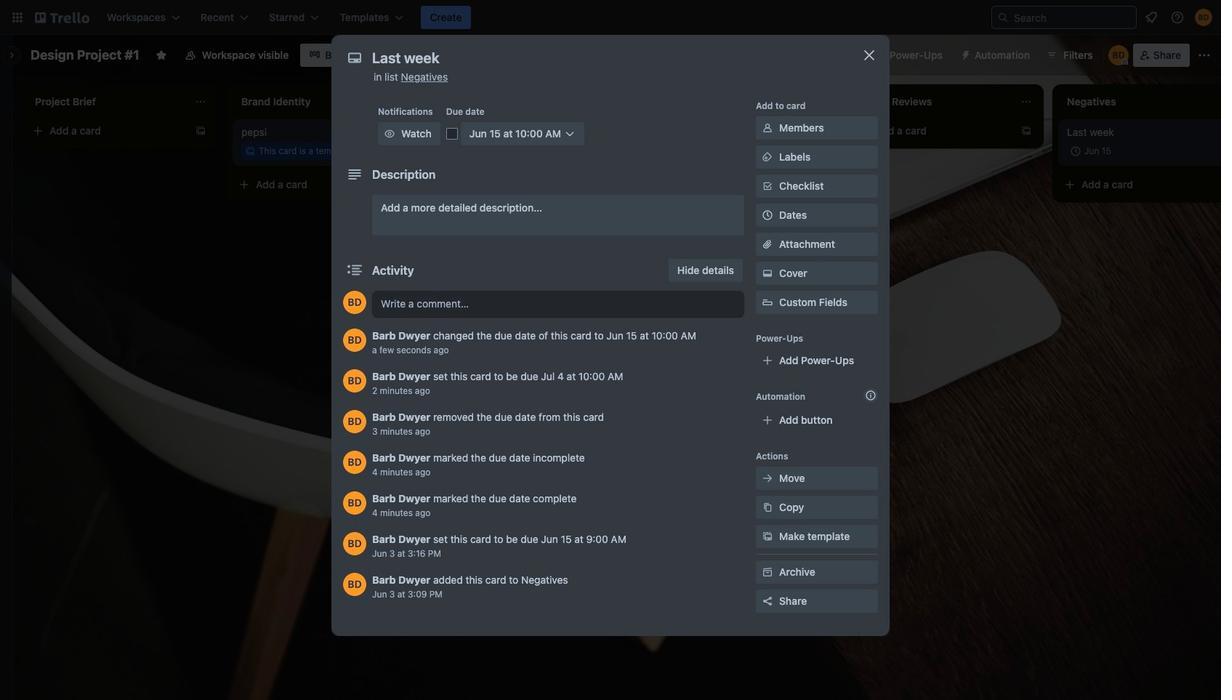 Task type: locate. For each thing, give the bounding box(es) containing it.
sm image
[[955, 44, 975, 64], [761, 121, 775, 135], [761, 266, 775, 281], [761, 529, 775, 544]]

0 vertical spatial barb dwyer (barbdwyer3) image
[[343, 329, 366, 352]]

2 horizontal spatial create from template… image
[[1021, 125, 1033, 137]]

Board name text field
[[23, 44, 147, 67]]

1 vertical spatial barb dwyer (barbdwyer3) image
[[343, 369, 366, 393]]

open information menu image
[[1171, 10, 1185, 25]]

create from template… image
[[195, 125, 207, 137], [1021, 125, 1033, 137], [814, 246, 826, 257]]

customize views image
[[370, 48, 384, 63]]

create from template… image
[[401, 179, 413, 191]]

None text field
[[365, 45, 845, 71]]

None checkbox
[[1067, 143, 1116, 160]]

1 barb dwyer (barbdwyer3) image from the top
[[343, 329, 366, 352]]

0 notifications image
[[1143, 9, 1160, 26]]

search image
[[998, 12, 1009, 23]]

barb dwyer (barbdwyer3) image
[[343, 329, 366, 352], [343, 369, 366, 393]]

Mark due date as complete checkbox
[[446, 128, 458, 140]]

barb dwyer (barbdwyer3) image inside primary 'element'
[[1195, 9, 1213, 26]]

close dialog image
[[861, 47, 878, 64]]

barb dwyer (barbdwyer3) image
[[1195, 9, 1213, 26], [1109, 45, 1129, 65], [343, 291, 366, 314], [343, 410, 366, 433], [343, 451, 366, 474], [343, 492, 366, 515], [343, 532, 366, 556], [343, 573, 366, 596]]

Search field
[[1009, 7, 1136, 28]]

sm image
[[382, 127, 397, 141], [761, 150, 775, 164], [761, 471, 775, 486], [761, 500, 775, 515], [761, 565, 775, 580]]



Task type: vqa. For each thing, say whether or not it's contained in the screenshot.
show menu icon
yes



Task type: describe. For each thing, give the bounding box(es) containing it.
0 horizontal spatial create from template… image
[[195, 125, 207, 137]]

show menu image
[[1198, 48, 1212, 63]]

2 barb dwyer (barbdwyer3) image from the top
[[343, 369, 366, 393]]

Write a comment text field
[[372, 291, 745, 317]]

1 horizontal spatial create from template… image
[[814, 246, 826, 257]]

primary element
[[0, 0, 1222, 35]]

star or unstar board image
[[156, 49, 167, 61]]



